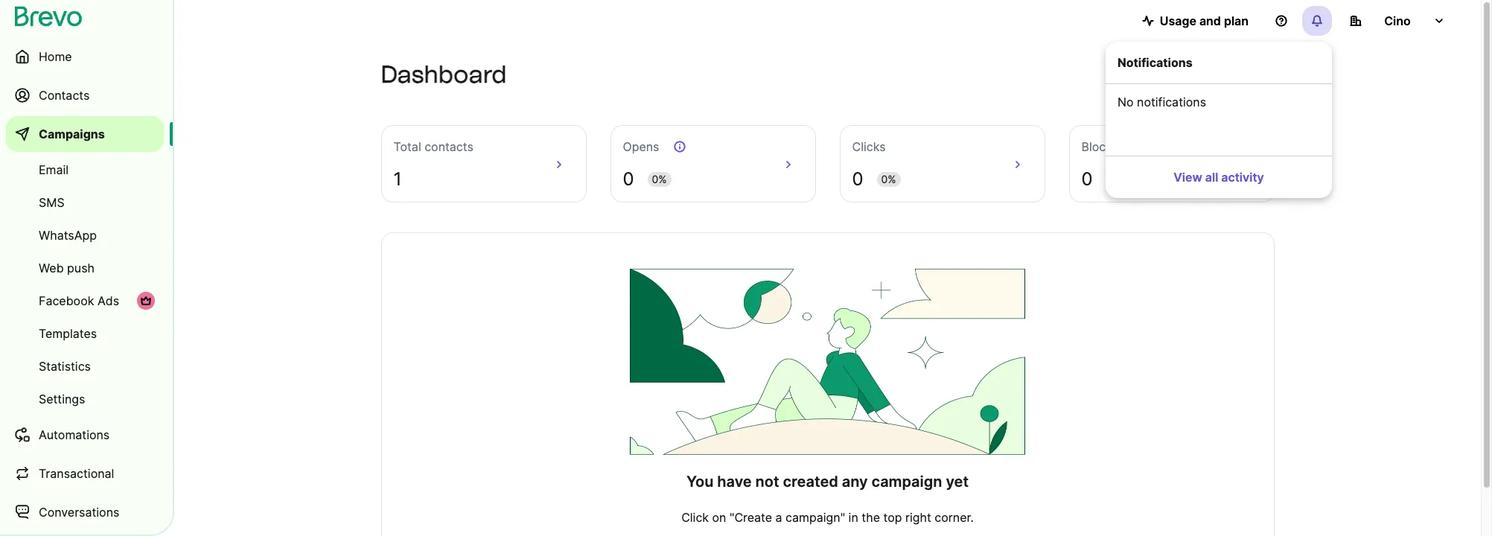 Task type: vqa. For each thing, say whether or not it's contained in the screenshot.
After related to Abandoned Cart
no



Task type: locate. For each thing, give the bounding box(es) containing it.
0 horizontal spatial 0%
[[652, 173, 667, 185]]

facebook ads
[[39, 293, 119, 308]]

0 vertical spatial a
[[1196, 67, 1203, 82]]

web push
[[39, 261, 95, 275]]

0%
[[652, 173, 667, 185], [881, 173, 896, 185]]

0 down blocklists
[[1081, 168, 1093, 190]]

2 0 from the left
[[852, 168, 863, 190]]

transactional link
[[6, 456, 164, 491]]

ads
[[97, 293, 119, 308]]

templates link
[[6, 319, 164, 348]]

corner.
[[935, 510, 974, 525]]

0% down opens
[[652, 173, 667, 185]]

0 horizontal spatial 0
[[623, 168, 634, 190]]

campaign
[[1206, 67, 1262, 82], [872, 473, 942, 491]]

not
[[755, 473, 779, 491]]

0
[[623, 168, 634, 190], [852, 168, 863, 190], [1081, 168, 1093, 190]]

usage and plan
[[1160, 13, 1249, 28]]

settings
[[39, 392, 85, 407]]

a inside create a campaign button
[[1196, 67, 1203, 82]]

campaign down plan
[[1206, 67, 1262, 82]]

2 horizontal spatial 0
[[1081, 168, 1093, 190]]

0 for clicks
[[852, 168, 863, 190]]

automations
[[39, 427, 110, 442]]

web push link
[[6, 253, 164, 283]]

web
[[39, 261, 64, 275]]

0 down opens
[[623, 168, 634, 190]]

a right "create
[[776, 510, 782, 525]]

1 vertical spatial campaign
[[872, 473, 942, 491]]

view all activity
[[1174, 170, 1264, 185]]

1 horizontal spatial 0%
[[881, 173, 896, 185]]

a
[[1196, 67, 1203, 82], [776, 510, 782, 525]]

create
[[1154, 67, 1193, 82]]

yet
[[946, 473, 969, 491]]

0 horizontal spatial campaign
[[872, 473, 942, 491]]

1 horizontal spatial 0
[[852, 168, 863, 190]]

plan
[[1224, 13, 1249, 28]]

campaign up right
[[872, 473, 942, 491]]

click on "create a campaign" in the top right corner.
[[681, 510, 974, 525]]

created
[[783, 473, 838, 491]]

opens
[[623, 139, 659, 154]]

top
[[883, 510, 902, 525]]

in
[[848, 510, 858, 525]]

3 0 from the left
[[1081, 168, 1093, 190]]

and
[[1199, 13, 1221, 28]]

a right create
[[1196, 67, 1203, 82]]

1 horizontal spatial campaign
[[1206, 67, 1262, 82]]

0 down clicks at the top of page
[[852, 168, 863, 190]]

no notifications
[[1118, 95, 1206, 109]]

0 vertical spatial campaign
[[1206, 67, 1262, 82]]

view
[[1174, 170, 1202, 185]]

0% down clicks at the top of page
[[881, 173, 896, 185]]

templates
[[39, 326, 97, 341]]

whatsapp link
[[6, 220, 164, 250]]

activity
[[1221, 170, 1264, 185]]

sms link
[[6, 188, 164, 217]]

view all activity link
[[1112, 162, 1326, 192]]

1 horizontal spatial a
[[1196, 67, 1203, 82]]

1 vertical spatial a
[[776, 510, 782, 525]]

the
[[862, 510, 880, 525]]



Task type: describe. For each thing, give the bounding box(es) containing it.
push
[[67, 261, 95, 275]]

any
[[842, 473, 868, 491]]

all
[[1205, 170, 1218, 185]]

whatsapp
[[39, 228, 97, 243]]

facebook ads link
[[6, 286, 164, 316]]

no
[[1118, 95, 1134, 109]]

notifications
[[1137, 95, 1206, 109]]

right
[[905, 510, 931, 525]]

email link
[[6, 155, 164, 185]]

contacts
[[39, 88, 90, 103]]

you
[[686, 473, 714, 491]]

blocklists
[[1081, 139, 1135, 154]]

1 0% from the left
[[652, 173, 667, 185]]

cino
[[1384, 13, 1411, 28]]

automations link
[[6, 417, 164, 453]]

statistics link
[[6, 351, 164, 381]]

left___rvooi image
[[140, 295, 152, 307]]

campaign inside button
[[1206, 67, 1262, 82]]

home
[[39, 49, 72, 64]]

facebook
[[39, 293, 94, 308]]

create a campaign
[[1154, 67, 1262, 82]]

conversations
[[39, 505, 119, 520]]

0 horizontal spatial a
[[776, 510, 782, 525]]

transactional
[[39, 466, 114, 481]]

settings link
[[6, 384, 164, 414]]

"create
[[730, 510, 772, 525]]

campaign"
[[786, 510, 845, 525]]

campaigns
[[39, 127, 105, 141]]

conversations link
[[6, 494, 164, 530]]

dashboard
[[381, 60, 507, 89]]

sms
[[39, 195, 65, 210]]

contacts
[[425, 139, 473, 154]]

2 0% from the left
[[881, 173, 896, 185]]

clicks
[[852, 139, 886, 154]]

cino button
[[1338, 6, 1457, 36]]

you have not created any campaign yet
[[686, 473, 969, 491]]

on
[[712, 510, 726, 525]]

home link
[[6, 39, 164, 74]]

click
[[681, 510, 709, 525]]

statistics
[[39, 359, 91, 374]]

0 for blocklists
[[1081, 168, 1093, 190]]

total contacts
[[393, 139, 473, 154]]

contacts link
[[6, 77, 164, 113]]

campaigns link
[[6, 116, 164, 152]]

usage and plan button
[[1130, 6, 1261, 36]]

1 0 from the left
[[623, 168, 634, 190]]

notifications
[[1118, 55, 1193, 70]]

usage
[[1160, 13, 1196, 28]]

create a campaign button
[[1142, 60, 1274, 89]]

have
[[717, 473, 752, 491]]

email
[[39, 162, 69, 177]]

total
[[393, 139, 421, 154]]

1
[[393, 168, 402, 190]]



